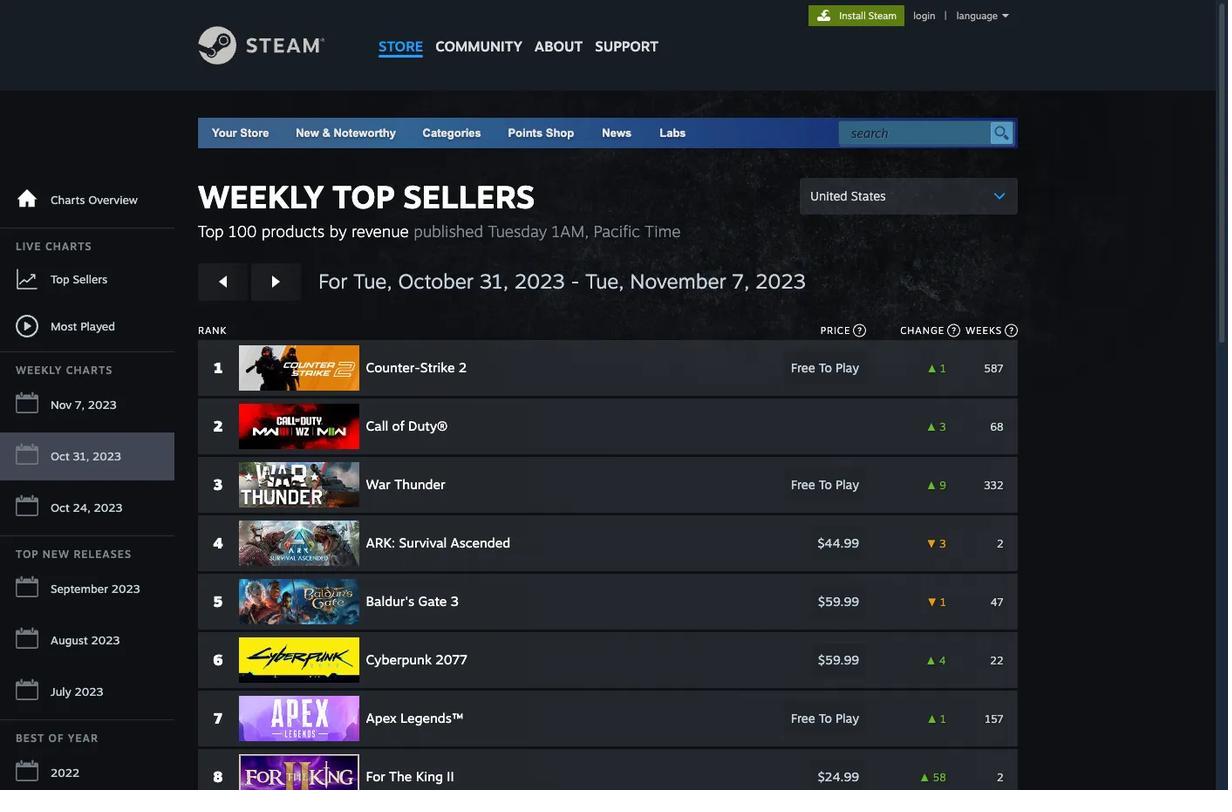 Task type: vqa. For each thing, say whether or not it's contained in the screenshot.


Task type: describe. For each thing, give the bounding box(es) containing it.
labs
[[660, 126, 686, 140]]

9
[[940, 478, 946, 491]]

about link
[[528, 0, 589, 59]]

47
[[991, 595, 1004, 608]]

survival
[[399, 535, 447, 551]]

noteworthy
[[334, 126, 396, 140]]

september 2023
[[51, 582, 140, 596]]

play for 3
[[836, 477, 859, 492]]

war thunder
[[366, 476, 446, 493]]

price
[[821, 324, 851, 337]]

ascended
[[451, 535, 511, 551]]

for for for tue, october 31, 2023 - tue, november 7, 2023
[[318, 269, 348, 294]]

login
[[913, 10, 935, 22]]

oct 24, 2023 link
[[0, 484, 174, 532]]

live
[[16, 240, 42, 253]]

weekly top sellers
[[198, 177, 535, 216]]

$59.99 for 6
[[819, 652, 859, 667]]

8
[[214, 768, 223, 786]]

best of year
[[16, 732, 98, 745]]

news
[[602, 126, 632, 140]]

most
[[51, 319, 77, 333]]

free to play for 1
[[791, 360, 859, 375]]

1 down rank
[[214, 358, 223, 377]]

for the king ii
[[366, 768, 454, 785]]

legends™
[[401, 710, 464, 727]]

▼ for 4
[[927, 537, 937, 550]]

apex
[[366, 710, 397, 727]]

1 horizontal spatial 7,
[[732, 269, 749, 294]]

call of duty® link
[[239, 404, 743, 449]]

war
[[366, 476, 391, 493]]

24,
[[73, 501, 91, 515]]

new & noteworthy link
[[296, 126, 396, 140]]

gate
[[419, 593, 447, 610]]

▲ for 7
[[927, 712, 938, 725]]

free to play for 7
[[791, 711, 859, 726]]

nov 7, 2023
[[51, 398, 117, 412]]

▲ for 3
[[927, 478, 937, 491]]

store
[[379, 38, 423, 55]]

1am,
[[552, 222, 589, 241]]

$59.99 for 5
[[819, 594, 859, 609]]

support link
[[589, 0, 665, 59]]

september
[[51, 582, 108, 596]]

1 tue, from the left
[[354, 269, 392, 294]]

100
[[228, 222, 257, 241]]

charts overview link
[[0, 176, 174, 224]]

for tue, october 31, 2023 - tue, november 7, 2023
[[318, 269, 806, 294]]

157
[[985, 712, 1004, 725]]

free for 1
[[791, 360, 816, 375]]

▲ 58
[[920, 771, 946, 784]]

1 vertical spatial new
[[43, 548, 70, 561]]

language
[[957, 10, 998, 22]]

-
[[571, 269, 580, 294]]

play for 1
[[836, 360, 859, 375]]

cyberpunk 2077 link
[[239, 638, 743, 683]]

united
[[810, 188, 847, 203]]

your
[[212, 126, 237, 140]]

oct 31, 2023 link
[[0, 433, 174, 481]]

points shop link
[[494, 118, 588, 148]]

▲ 9
[[927, 478, 946, 491]]

▲ for 1
[[927, 362, 938, 375]]

to for 1
[[819, 360, 833, 375]]

september 2023 link
[[0, 565, 174, 613]]

about
[[535, 38, 583, 55]]

weekly for weekly charts
[[16, 364, 62, 377]]

ark: survival ascended link
[[239, 521, 743, 566]]

0 vertical spatial 31,
[[480, 269, 508, 294]]

of for call
[[393, 418, 405, 434]]

change
[[900, 324, 945, 337]]

top for new
[[16, 548, 39, 561]]

▲ 4
[[926, 654, 946, 667]]

free for 3
[[791, 477, 816, 492]]

play for 7
[[836, 711, 859, 726]]

community
[[435, 38, 522, 55]]

new & noteworthy
[[296, 126, 396, 140]]

1 vertical spatial 31,
[[73, 449, 89, 463]]

news link
[[588, 118, 646, 148]]

baldur's gate 3
[[366, 593, 459, 610]]

for for for the king ii
[[366, 768, 386, 785]]

▼ 3
[[927, 537, 946, 550]]

august 2023 link
[[0, 617, 174, 665]]

ark: survival ascended
[[366, 535, 511, 551]]

published
[[414, 222, 483, 241]]

points
[[508, 126, 543, 140]]

$44.99
[[818, 536, 859, 550]]

cyberpunk
[[366, 652, 432, 668]]

▲ 1 for 1
[[927, 362, 946, 375]]

▲ 3
[[927, 420, 946, 433]]

top sellers
[[51, 272, 107, 286]]

august 2023
[[51, 633, 120, 647]]

search text field
[[851, 122, 986, 145]]

points shop
[[508, 126, 574, 140]]

top for 100
[[198, 222, 224, 241]]

strike
[[421, 359, 455, 376]]

community link
[[429, 0, 528, 63]]

install steam
[[839, 10, 897, 22]]

2022
[[51, 766, 80, 780]]

ark:
[[366, 535, 396, 551]]

united states
[[810, 188, 886, 203]]



Task type: locate. For each thing, give the bounding box(es) containing it.
1 for 1
[[941, 362, 946, 375]]

1 vertical spatial of
[[48, 732, 64, 745]]

1 vertical spatial charts
[[45, 240, 92, 253]]

▼ up ▲ 4
[[927, 595, 938, 608]]

1 for 5
[[941, 595, 946, 608]]

2 free from the top
[[791, 477, 816, 492]]

sellers
[[403, 177, 535, 216], [73, 272, 107, 286]]

weeks
[[966, 324, 1002, 337]]

2 vertical spatial play
[[836, 711, 859, 726]]

▲
[[927, 362, 938, 375], [927, 420, 937, 433], [927, 478, 937, 491], [926, 654, 937, 667], [927, 712, 938, 725], [920, 771, 930, 784]]

categories link
[[423, 126, 481, 140]]

0 vertical spatial sellers
[[403, 177, 535, 216]]

1 horizontal spatial for
[[366, 768, 386, 785]]

0 horizontal spatial sellers
[[73, 272, 107, 286]]

1
[[214, 358, 223, 377], [941, 362, 946, 375], [941, 595, 946, 608], [941, 712, 946, 725]]

of right call
[[393, 418, 405, 434]]

charts up nov 7, 2023
[[66, 364, 113, 377]]

▲ 1 down change
[[927, 362, 946, 375]]

2 vertical spatial to
[[819, 711, 833, 726]]

0 horizontal spatial 7,
[[75, 398, 85, 412]]

most played
[[51, 319, 115, 333]]

for the king ii link
[[239, 754, 743, 790]]

charts
[[51, 193, 85, 207], [45, 240, 92, 253], [66, 364, 113, 377]]

6
[[213, 651, 223, 669]]

1 free from the top
[[791, 360, 816, 375]]

2 to from the top
[[819, 477, 833, 492]]

play down price
[[836, 360, 859, 375]]

login link
[[910, 10, 939, 22]]

3 play from the top
[[836, 711, 859, 726]]

login | language
[[913, 10, 998, 22]]

2 free to play from the top
[[791, 477, 859, 492]]

1 horizontal spatial new
[[296, 126, 319, 140]]

live charts
[[16, 240, 92, 253]]

free to play for 3
[[791, 477, 859, 492]]

tuesday
[[488, 222, 547, 241]]

weekly up 100 at the left of the page
[[198, 177, 324, 216]]

1 horizontal spatial weekly
[[198, 177, 324, 216]]

0 horizontal spatial new
[[43, 548, 70, 561]]

2 vertical spatial charts
[[66, 364, 113, 377]]

top left 100 at the left of the page
[[198, 222, 224, 241]]

of right best
[[48, 732, 64, 745]]

sellers up published
[[403, 177, 535, 216]]

2
[[459, 359, 467, 376], [214, 417, 223, 435], [997, 537, 1004, 550], [997, 771, 1004, 784]]

free
[[791, 360, 816, 375], [791, 477, 816, 492], [791, 711, 816, 726]]

0 vertical spatial 4
[[213, 534, 223, 552]]

war thunder link
[[239, 462, 743, 508]]

▲ left 9 at the right bottom of page
[[927, 478, 937, 491]]

revenue
[[351, 222, 409, 241]]

free for 7
[[791, 711, 816, 726]]

july 2023
[[51, 685, 103, 699]]

to for 3
[[819, 477, 833, 492]]

apex legends™ link
[[239, 696, 743, 741]]

▲ for 2
[[927, 420, 937, 433]]

58
[[933, 771, 946, 784]]

support
[[595, 38, 658, 55]]

3 free to play from the top
[[791, 711, 859, 726]]

▼ for 5
[[927, 595, 938, 608]]

november
[[630, 269, 726, 294]]

0 vertical spatial play
[[836, 360, 859, 375]]

oct 24, 2023
[[51, 501, 123, 515]]

oct for oct 24, 2023
[[51, 501, 70, 515]]

1 vertical spatial $59.99
[[819, 652, 859, 667]]

4 left 22
[[940, 654, 946, 667]]

1 $59.99 from the top
[[819, 594, 859, 609]]

baldur's
[[366, 593, 415, 610]]

to down price
[[819, 360, 833, 375]]

0 vertical spatial 7,
[[732, 269, 749, 294]]

call
[[366, 418, 389, 434]]

steam
[[869, 10, 897, 22]]

0 vertical spatial free
[[791, 360, 816, 375]]

1 horizontal spatial of
[[393, 418, 405, 434]]

free to play
[[791, 360, 859, 375], [791, 477, 859, 492], [791, 711, 859, 726]]

▲ for 6
[[926, 654, 937, 667]]

october
[[398, 269, 474, 294]]

for down by
[[318, 269, 348, 294]]

0 vertical spatial oct
[[51, 449, 70, 463]]

releases
[[74, 548, 132, 561]]

1 vertical spatial 4
[[940, 654, 946, 667]]

counter-
[[366, 359, 421, 376]]

states
[[851, 188, 886, 203]]

2023
[[514, 269, 565, 294], [755, 269, 806, 294], [88, 398, 117, 412], [92, 449, 121, 463], [94, 501, 123, 515], [111, 582, 140, 596], [91, 633, 120, 647], [75, 685, 103, 699]]

of for best
[[48, 732, 64, 745]]

3 to from the top
[[819, 711, 833, 726]]

332
[[984, 478, 1004, 491]]

0 vertical spatial free to play
[[791, 360, 859, 375]]

free to play down price
[[791, 360, 859, 375]]

to
[[819, 360, 833, 375], [819, 477, 833, 492], [819, 711, 833, 726]]

0 vertical spatial ▲ 1
[[927, 362, 946, 375]]

1 for 7
[[941, 712, 946, 725]]

top for sellers
[[51, 272, 70, 286]]

1 vertical spatial free to play
[[791, 477, 859, 492]]

labs link
[[646, 118, 700, 148]]

sellers up most played link
[[73, 272, 107, 286]]

top inside top sellers link
[[51, 272, 70, 286]]

cyberpunk 2077
[[366, 652, 468, 668]]

▲ 1 left 157
[[927, 712, 946, 725]]

for left the
[[366, 768, 386, 785]]

0 vertical spatial for
[[318, 269, 348, 294]]

free to play up $24.99
[[791, 711, 859, 726]]

0 horizontal spatial for
[[318, 269, 348, 294]]

1 vertical spatial oct
[[51, 501, 70, 515]]

▲ up ▲ 58 on the right bottom of the page
[[927, 712, 938, 725]]

to for 7
[[819, 711, 833, 726]]

oct down the nov
[[51, 449, 70, 463]]

1 vertical spatial ▼
[[927, 595, 938, 608]]

august
[[51, 633, 88, 647]]

0 vertical spatial weekly
[[198, 177, 324, 216]]

1 vertical spatial sellers
[[73, 272, 107, 286]]

overview
[[88, 193, 138, 207]]

new up september
[[43, 548, 70, 561]]

1 vertical spatial for
[[366, 768, 386, 785]]

1 oct from the top
[[51, 449, 70, 463]]

to up $24.99
[[819, 711, 833, 726]]

2 oct from the top
[[51, 501, 70, 515]]

0 horizontal spatial tue,
[[354, 269, 392, 294]]

2 play from the top
[[836, 477, 859, 492]]

nov 7, 2023 link
[[0, 381, 174, 429]]

2 vertical spatial free to play
[[791, 711, 859, 726]]

oct
[[51, 449, 70, 463], [51, 501, 70, 515]]

pacific
[[594, 222, 640, 241]]

2077
[[436, 652, 468, 668]]

top 100 products by revenue published tuesday 1am, pacific time
[[198, 222, 681, 241]]

7, right the nov
[[75, 398, 85, 412]]

oct for oct 31, 2023
[[51, 449, 70, 463]]

▲ for 8
[[920, 771, 930, 784]]

7,
[[732, 269, 749, 294], [75, 398, 85, 412]]

weekly for weekly top sellers
[[198, 177, 324, 216]]

year
[[68, 732, 98, 745]]

best
[[16, 732, 45, 745]]

1 to from the top
[[819, 360, 833, 375]]

1 horizontal spatial 31,
[[480, 269, 508, 294]]

for
[[318, 269, 348, 294], [366, 768, 386, 785]]

1 down change
[[941, 362, 946, 375]]

0 horizontal spatial 31,
[[73, 449, 89, 463]]

7, right november
[[732, 269, 749, 294]]

to up $44.99
[[819, 477, 833, 492]]

▲ down change
[[927, 362, 938, 375]]

top down live charts
[[51, 272, 70, 286]]

free to play up $44.99
[[791, 477, 859, 492]]

2 tue, from the left
[[585, 269, 624, 294]]

3
[[940, 420, 946, 433], [214, 475, 223, 494], [940, 537, 946, 550], [451, 593, 459, 610]]

top up september 2023 link
[[16, 548, 39, 561]]

tue,
[[354, 269, 392, 294], [585, 269, 624, 294]]

1 horizontal spatial tue,
[[585, 269, 624, 294]]

play up $44.99
[[836, 477, 859, 492]]

1 vertical spatial ▲ 1
[[927, 712, 946, 725]]

play up $24.99
[[836, 711, 859, 726]]

31, down nov 7, 2023 link
[[73, 449, 89, 463]]

▲ down ▼ 1
[[926, 654, 937, 667]]

oct left 24,
[[51, 501, 70, 515]]

your store
[[212, 126, 269, 140]]

new left & at the left of the page
[[296, 126, 319, 140]]

2022 link
[[0, 749, 174, 790]]

4 up 5
[[213, 534, 223, 552]]

0 vertical spatial charts
[[51, 193, 85, 207]]

products
[[261, 222, 325, 241]]

weekly up the nov
[[16, 364, 62, 377]]

categories
[[423, 126, 481, 140]]

0 vertical spatial to
[[819, 360, 833, 375]]

charts for nov
[[66, 364, 113, 377]]

1 left 47
[[941, 595, 946, 608]]

2 $59.99 from the top
[[819, 652, 859, 667]]

▼ 1
[[927, 595, 946, 608]]

store link
[[372, 0, 429, 63]]

0 vertical spatial ▼
[[927, 537, 937, 550]]

0 vertical spatial new
[[296, 126, 319, 140]]

1 vertical spatial to
[[819, 477, 833, 492]]

the
[[390, 768, 412, 785]]

1 ▲ 1 from the top
[[927, 362, 946, 375]]

0 vertical spatial $59.99
[[819, 594, 859, 609]]

weekly charts
[[16, 364, 113, 377]]

1 vertical spatial free
[[791, 477, 816, 492]]

0 vertical spatial of
[[393, 418, 405, 434]]

▲ up the ▲ 9
[[927, 420, 937, 433]]

22
[[991, 654, 1004, 667]]

587
[[985, 362, 1004, 375]]

|
[[944, 10, 947, 22]]

2 ▲ 1 from the top
[[927, 712, 946, 725]]

of
[[393, 418, 405, 434], [48, 732, 64, 745]]

▼ down the ▲ 9
[[927, 537, 937, 550]]

install steam link
[[809, 5, 905, 26]]

nov
[[51, 398, 72, 412]]

by
[[329, 222, 347, 241]]

charts for top
[[45, 240, 92, 253]]

time
[[645, 222, 681, 241]]

2 vertical spatial free
[[791, 711, 816, 726]]

1 vertical spatial play
[[836, 477, 859, 492]]

top up revenue
[[332, 177, 395, 216]]

tue, down revenue
[[354, 269, 392, 294]]

▲ left 58
[[920, 771, 930, 784]]

1 left 157
[[941, 712, 946, 725]]

charts up top sellers
[[45, 240, 92, 253]]

1 free to play from the top
[[791, 360, 859, 375]]

▲ 1 for 7
[[927, 712, 946, 725]]

31, down tuesday
[[480, 269, 508, 294]]

0 horizontal spatial of
[[48, 732, 64, 745]]

1 vertical spatial weekly
[[16, 364, 62, 377]]

31,
[[480, 269, 508, 294], [73, 449, 89, 463]]

1 vertical spatial 7,
[[75, 398, 85, 412]]

▼
[[927, 537, 937, 550], [927, 595, 938, 608]]

3 free from the top
[[791, 711, 816, 726]]

counter-strike 2
[[366, 359, 467, 376]]

0 horizontal spatial 4
[[213, 534, 223, 552]]

1 play from the top
[[836, 360, 859, 375]]

1 horizontal spatial 4
[[940, 654, 946, 667]]

ii
[[447, 768, 454, 785]]

charts left overview
[[51, 193, 85, 207]]

top sellers link
[[0, 257, 174, 301]]

0 horizontal spatial weekly
[[16, 364, 62, 377]]

apex legends™
[[366, 710, 464, 727]]

1 horizontal spatial sellers
[[403, 177, 535, 216]]

tue, right the -
[[585, 269, 624, 294]]



